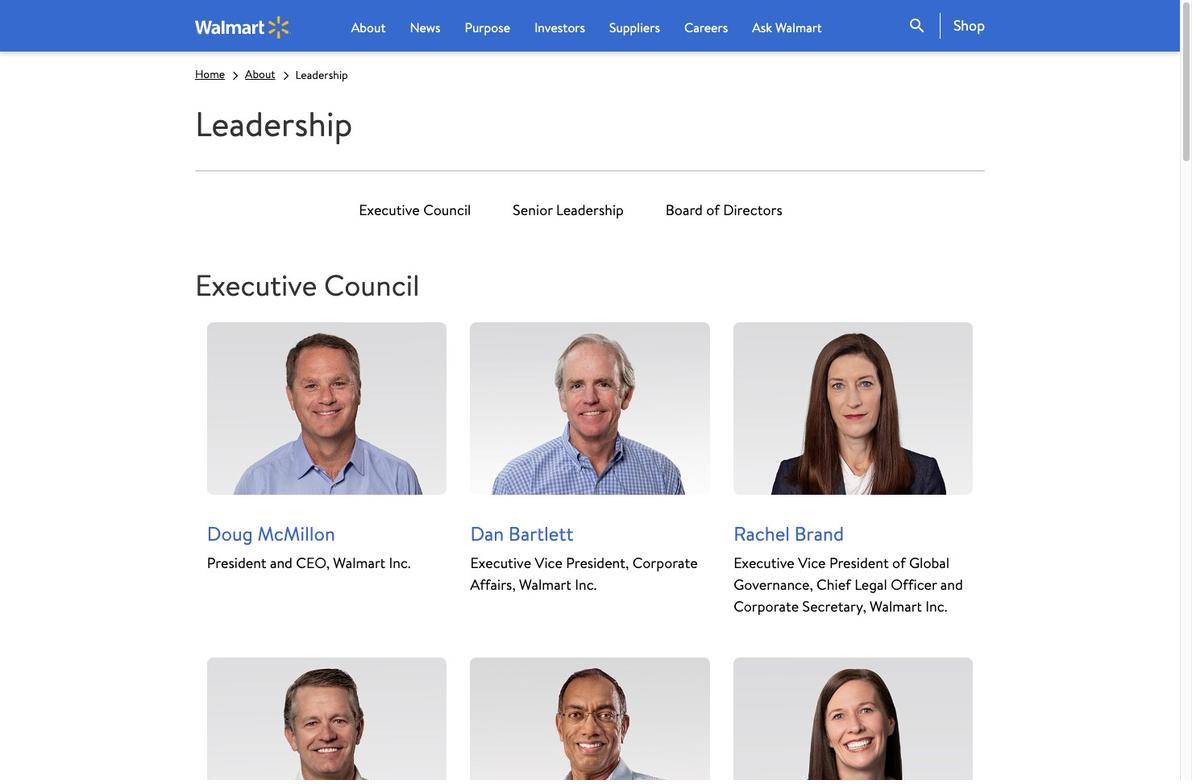 Task type: vqa. For each thing, say whether or not it's contained in the screenshot.
INVESTING IN AMERICAN JOBS Link
no



Task type: locate. For each thing, give the bounding box(es) containing it.
news button
[[410, 18, 441, 37]]

and inside rachel brand executive vice president of global governance, chief legal officer and corporate secretary, walmart inc.
[[941, 575, 963, 595]]

doug
[[207, 520, 253, 547]]

careers link
[[685, 18, 728, 37]]

2 vertical spatial inc.
[[926, 597, 948, 617]]

1 horizontal spatial of
[[893, 553, 906, 574]]

1 horizontal spatial vice
[[798, 553, 826, 574]]

executive inside dan bartlett executive vice president, corporate affairs, walmart inc.
[[470, 553, 531, 574]]

0 horizontal spatial about
[[245, 66, 275, 82]]

1 horizontal spatial president
[[830, 553, 889, 574]]

rachel brand link
[[734, 520, 844, 547]]

walmart inside dan bartlett executive vice president, corporate affairs, walmart inc.
[[519, 575, 572, 595]]

1 horizontal spatial and
[[941, 575, 963, 595]]

1 horizontal spatial council
[[423, 200, 471, 220]]

0 horizontal spatial of
[[707, 200, 720, 220]]

0 vertical spatial executive council
[[359, 200, 471, 220]]

search
[[908, 16, 927, 35]]

shop link
[[940, 13, 985, 39]]

walmart right ceo,
[[333, 553, 386, 574]]

0 horizontal spatial and
[[270, 553, 293, 574]]

1 vertical spatial corporate
[[734, 597, 799, 617]]

walmart inside doug mcmillon president and ceo, walmart inc.
[[333, 553, 386, 574]]

about
[[351, 19, 386, 36], [245, 66, 275, 82]]

secretary,
[[803, 597, 867, 617]]

walmart down officer on the bottom right of page
[[870, 597, 922, 617]]

rachel brand promo image
[[734, 322, 973, 495]]

0 vertical spatial corporate
[[633, 553, 698, 574]]

0 horizontal spatial council
[[324, 266, 420, 306]]

news
[[410, 19, 441, 36]]

2 horizontal spatial inc.
[[926, 597, 948, 617]]

board of directors link
[[666, 191, 783, 230]]

executive inside rachel brand executive vice president of global governance, chief legal officer and corporate secretary, walmart inc.
[[734, 553, 795, 574]]

vice down brand
[[798, 553, 826, 574]]

about right home 'link'
[[245, 66, 275, 82]]

and
[[270, 553, 293, 574], [941, 575, 963, 595]]

1 vertical spatial and
[[941, 575, 963, 595]]

vice inside dan bartlett executive vice president, corporate affairs, walmart inc.
[[535, 553, 563, 574]]

executive
[[359, 200, 420, 220], [195, 266, 317, 306], [470, 553, 531, 574], [734, 553, 795, 574]]

about left the "news"
[[351, 19, 386, 36]]

of
[[707, 200, 720, 220], [893, 553, 906, 574]]

0 vertical spatial council
[[423, 200, 471, 220]]

vice
[[535, 553, 563, 574], [798, 553, 826, 574]]

about for about "popup button"
[[351, 19, 386, 36]]

vice inside rachel brand executive vice president of global governance, chief legal officer and corporate secretary, walmart inc.
[[798, 553, 826, 574]]

president up legal
[[830, 553, 889, 574]]

walmart
[[776, 19, 822, 36], [333, 553, 386, 574], [519, 575, 572, 595], [870, 597, 922, 617]]

1 vertical spatial council
[[324, 266, 420, 306]]

of up officer on the bottom right of page
[[893, 553, 906, 574]]

board of directors
[[666, 200, 783, 220]]

corporate down governance,
[[734, 597, 799, 617]]

0 horizontal spatial inc.
[[389, 553, 411, 574]]

1 president from the left
[[207, 553, 267, 574]]

leadership
[[296, 67, 348, 83], [195, 100, 353, 148], [556, 200, 624, 220]]

executive inside executive council link
[[359, 200, 420, 220]]

1 vertical spatial of
[[893, 553, 906, 574]]

2 vertical spatial leadership
[[556, 200, 624, 220]]

1 vice from the left
[[535, 553, 563, 574]]

careers
[[685, 19, 728, 36]]

and down the global
[[941, 575, 963, 595]]

vice down bartlett
[[535, 553, 563, 574]]

0 vertical spatial inc.
[[389, 553, 411, 574]]

0 horizontal spatial vice
[[535, 553, 563, 574]]

doug mcmillon link
[[207, 520, 335, 547]]

mcmillon
[[258, 520, 335, 547]]

senior leadership link
[[513, 191, 624, 230]]

1 vertical spatial inc.
[[575, 575, 597, 595]]

0 horizontal spatial president
[[207, 553, 267, 574]]

shop
[[954, 15, 985, 35]]

0 horizontal spatial corporate
[[633, 553, 698, 574]]

and down 'doug mcmillon' link at the bottom
[[270, 553, 293, 574]]

walmart right ask
[[776, 19, 822, 36]]

senior
[[513, 200, 553, 220]]

corporate right president,
[[633, 553, 698, 574]]

walmart inside rachel brand executive vice president of global governance, chief legal officer and corporate secretary, walmart inc.
[[870, 597, 922, 617]]

president,
[[566, 553, 629, 574]]

of right the board
[[707, 200, 720, 220]]

walmart down bartlett
[[519, 575, 572, 595]]

ask
[[752, 19, 773, 36]]

1 vertical spatial about
[[245, 66, 275, 82]]

affairs,
[[470, 575, 516, 595]]

directors
[[723, 200, 783, 220]]

senior leadership
[[513, 200, 624, 220]]

executive council
[[359, 200, 471, 220], [195, 266, 420, 306]]

dan bartlett executive vice president, corporate affairs, walmart inc.
[[470, 520, 698, 595]]

investors
[[535, 19, 585, 36]]

home image
[[195, 16, 291, 38]]

0 vertical spatial and
[[270, 553, 293, 574]]

president
[[207, 553, 267, 574], [830, 553, 889, 574]]

president inside doug mcmillon president and ceo, walmart inc.
[[207, 553, 267, 574]]

council
[[423, 200, 471, 220], [324, 266, 420, 306]]

0 vertical spatial about
[[351, 19, 386, 36]]

1 horizontal spatial inc.
[[575, 575, 597, 595]]

1 horizontal spatial about
[[351, 19, 386, 36]]

corporate
[[633, 553, 698, 574], [734, 597, 799, 617]]

2 president from the left
[[830, 553, 889, 574]]

john furner promo image
[[207, 658, 447, 781]]

0 vertical spatial of
[[707, 200, 720, 220]]

leadership down about link
[[195, 100, 353, 148]]

0 vertical spatial leadership
[[296, 67, 348, 83]]

walmart inside ask walmart link
[[776, 19, 822, 36]]

1 horizontal spatial corporate
[[734, 597, 799, 617]]

president down doug
[[207, 553, 267, 574]]

leadership right about link
[[296, 67, 348, 83]]

chief
[[817, 575, 851, 595]]

about for about link
[[245, 66, 275, 82]]

inc.
[[389, 553, 411, 574], [575, 575, 597, 595], [926, 597, 948, 617]]

home link
[[195, 66, 225, 82]]

leadership right senior
[[556, 200, 624, 220]]

doug mcmillon image
[[207, 322, 447, 495]]

board
[[666, 200, 703, 220]]

2 vice from the left
[[798, 553, 826, 574]]

vice for brand
[[798, 553, 826, 574]]



Task type: describe. For each thing, give the bounding box(es) containing it.
investors button
[[535, 18, 585, 37]]

of inside rachel brand executive vice president of global governance, chief legal officer and corporate secretary, walmart inc.
[[893, 553, 906, 574]]

legal
[[855, 575, 888, 595]]

executive council link
[[359, 191, 471, 230]]

leadership inside 'link'
[[556, 200, 624, 220]]

vice for bartlett
[[535, 553, 563, 574]]

1 vertical spatial executive council
[[195, 266, 420, 306]]

purpose button
[[465, 18, 511, 37]]

rachel brand executive vice president of global governance, chief legal officer and corporate secretary, walmart inc.
[[734, 520, 963, 617]]

president inside rachel brand executive vice president of global governance, chief legal officer and corporate secretary, walmart inc.
[[830, 553, 889, 574]]

ask walmart
[[752, 19, 822, 36]]

doug mcmillon president and ceo, walmart inc.
[[207, 520, 411, 574]]

dan
[[470, 520, 504, 547]]

home
[[195, 66, 225, 82]]

dan bartlett link
[[470, 520, 574, 547]]

bartlett
[[509, 520, 574, 547]]

inc. inside rachel brand executive vice president of global governance, chief legal officer and corporate secretary, walmart inc.
[[926, 597, 948, 617]]

officer
[[891, 575, 937, 595]]

about link
[[245, 66, 275, 82]]

about button
[[351, 18, 386, 37]]

purpose
[[465, 19, 511, 36]]

council inside executive council link
[[423, 200, 471, 220]]

ceo,
[[296, 553, 330, 574]]

and inside doug mcmillon president and ceo, walmart inc.
[[270, 553, 293, 574]]

inc. inside dan bartlett executive vice president, corporate affairs, walmart inc.
[[575, 575, 597, 595]]

rachel
[[734, 520, 790, 547]]

governance,
[[734, 575, 813, 595]]

dan bartlett promo image
[[470, 322, 710, 495]]

1 vertical spatial leadership
[[195, 100, 353, 148]]

brand
[[795, 520, 844, 547]]

corporate inside rachel brand executive vice president of global governance, chief legal officer and corporate secretary, walmart inc.
[[734, 597, 799, 617]]

suppliers button
[[610, 18, 660, 37]]

kath mclay promo image
[[734, 658, 973, 781]]

suppliers
[[610, 19, 660, 36]]

suresh kumar promo image
[[470, 658, 710, 781]]

inc. inside doug mcmillon president and ceo, walmart inc.
[[389, 553, 411, 574]]

corporate inside dan bartlett executive vice president, corporate affairs, walmart inc.
[[633, 553, 698, 574]]

global
[[910, 553, 950, 574]]

ask walmart link
[[752, 18, 822, 37]]



